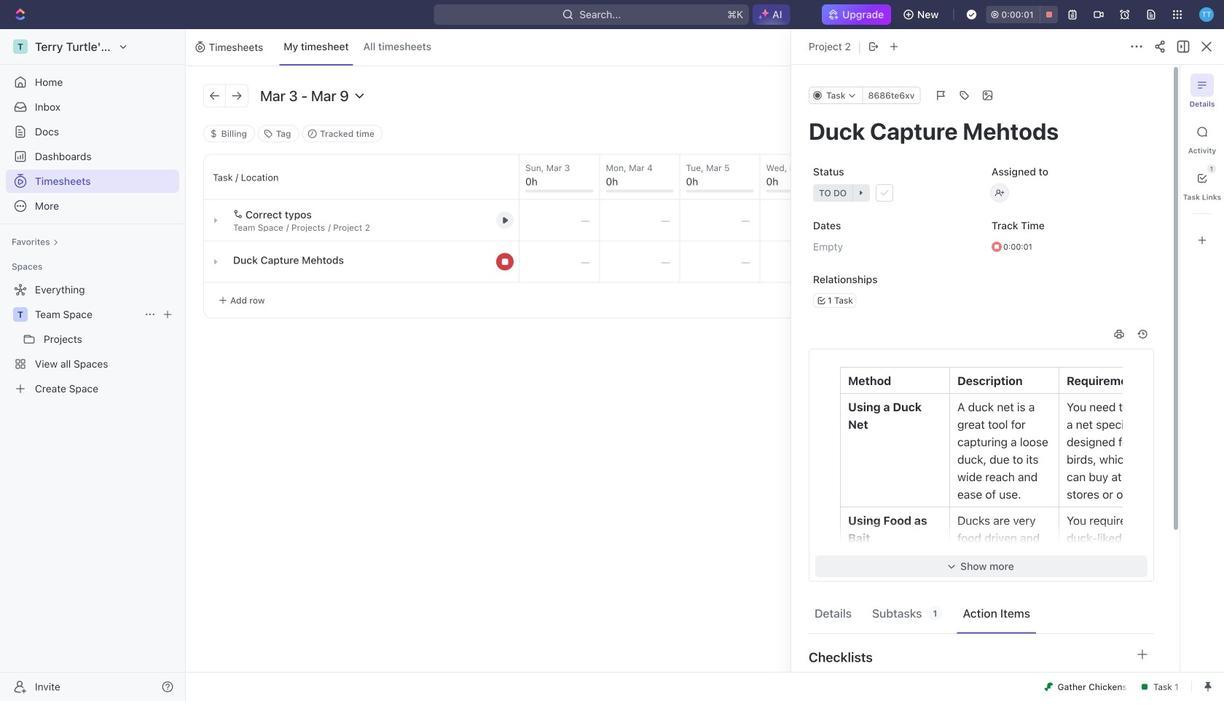 Task type: locate. For each thing, give the bounding box(es) containing it.
— text field
[[520, 200, 599, 241], [680, 200, 760, 241], [840, 200, 920, 241], [1001, 200, 1081, 241], [520, 242, 599, 282], [600, 242, 679, 282], [680, 242, 760, 282]]

terry turtle's workspace, , element
[[13, 39, 28, 54]]

tree
[[6, 278, 179, 401]]

drumstick bite image
[[1044, 683, 1053, 692]]

tree inside sidebar navigation
[[6, 278, 179, 401]]

sidebar navigation
[[0, 29, 189, 702]]

Edit task name text field
[[809, 117, 1154, 145]]

— text field
[[600, 200, 679, 241], [760, 200, 840, 241], [921, 200, 1000, 241], [1081, 200, 1183, 241], [760, 242, 840, 282], [840, 242, 920, 282], [921, 242, 1000, 282], [1001, 242, 1081, 282], [1081, 242, 1183, 282]]



Task type: vqa. For each thing, say whether or not it's contained in the screenshot.
"tree"
yes



Task type: describe. For each thing, give the bounding box(es) containing it.
task sidebar navigation tab list
[[1183, 74, 1221, 252]]

team space, , element
[[13, 307, 28, 322]]



